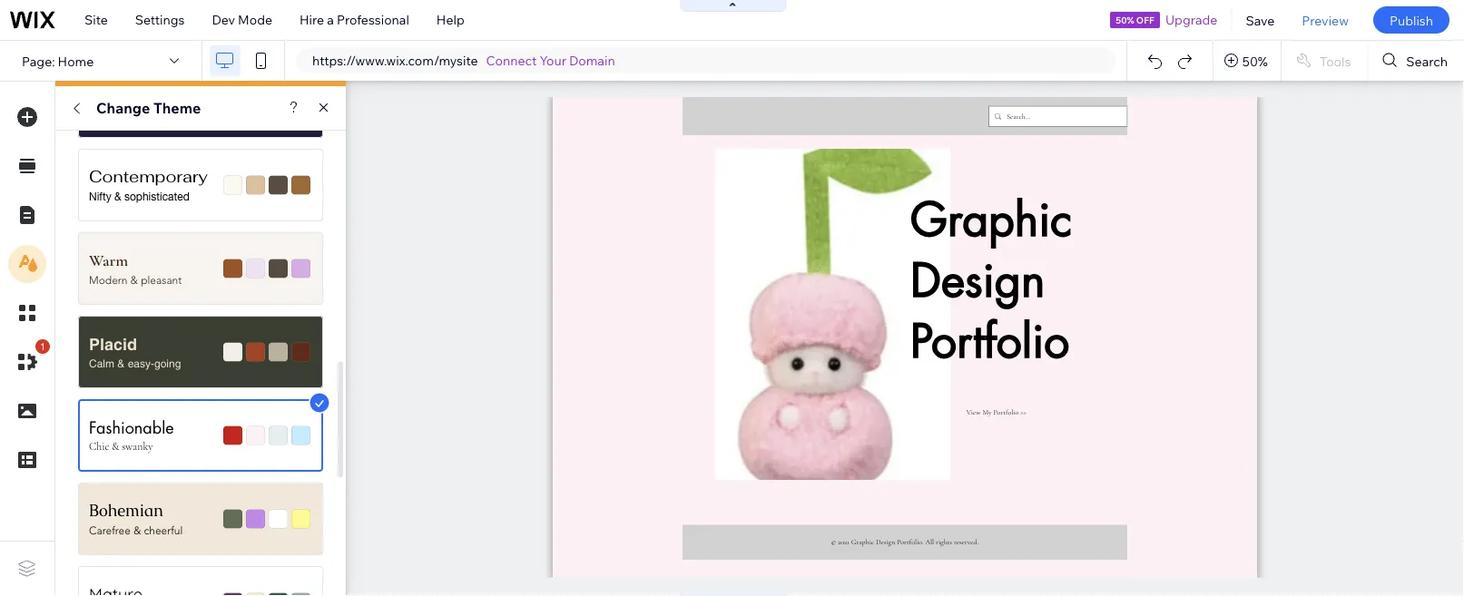 Task type: locate. For each thing, give the bounding box(es) containing it.
50% inside 'button'
[[1242, 53, 1268, 69]]

change
[[96, 99, 150, 117]]

search
[[1406, 53, 1448, 69]]

& right modern
[[130, 273, 138, 286]]

upgrade
[[1165, 12, 1218, 28]]

& inside placid calm & easy-going
[[117, 357, 125, 369]]

swanky
[[122, 440, 153, 453]]

0 horizontal spatial 50%
[[1116, 14, 1134, 25]]

save button
[[1232, 0, 1288, 40]]

tools
[[1320, 53, 1351, 69]]

& inside warm modern & pleasant
[[130, 273, 138, 286]]

settings
[[135, 12, 185, 28]]

& inside contemporary nifty & sophisticated
[[114, 190, 121, 203]]

& right nifty
[[114, 190, 121, 203]]

warm modern & pleasant
[[89, 251, 182, 286]]

0 vertical spatial 50%
[[1116, 14, 1134, 25]]

1 horizontal spatial 50%
[[1242, 53, 1268, 69]]

publish
[[1390, 12, 1433, 28]]

dev
[[212, 12, 235, 28]]

1 vertical spatial 50%
[[1242, 53, 1268, 69]]

contemporary nifty & sophisticated
[[89, 166, 208, 203]]

bohemian carefree & cheerful
[[89, 500, 183, 537]]

& right chic
[[112, 440, 119, 453]]

&
[[114, 190, 121, 203], [130, 273, 138, 286], [117, 357, 125, 369], [112, 440, 119, 453], [133, 524, 141, 537]]

theme
[[153, 99, 201, 117]]

50% left off
[[1116, 14, 1134, 25]]

tools button
[[1282, 41, 1367, 81]]

& inside 'bohemian carefree & cheerful'
[[133, 524, 141, 537]]

contemporary
[[89, 166, 208, 187]]

going
[[154, 357, 181, 369]]

pleasant
[[141, 273, 182, 286]]

& for placid
[[117, 357, 125, 369]]

& inside fashionable chic & swanky
[[112, 440, 119, 453]]

connect
[[486, 53, 537, 69]]

https://www.wix.com/mysite
[[312, 53, 478, 69]]

your
[[540, 53, 566, 69]]

modern
[[89, 273, 128, 286]]

a
[[327, 12, 334, 28]]

preview
[[1302, 12, 1349, 28]]

placid calm & easy-going
[[89, 334, 181, 369]]

50% for 50%
[[1242, 53, 1268, 69]]

50% button
[[1213, 41, 1281, 81]]

50%
[[1116, 14, 1134, 25], [1242, 53, 1268, 69]]

50% down the save button
[[1242, 53, 1268, 69]]

& down bohemian
[[133, 524, 141, 537]]

calm
[[89, 357, 114, 369]]

warm
[[89, 251, 128, 270]]

& right calm
[[117, 357, 125, 369]]



Task type: vqa. For each thing, say whether or not it's contained in the screenshot.
"Upgrade"
yes



Task type: describe. For each thing, give the bounding box(es) containing it.
& for warm
[[130, 273, 138, 286]]

dev mode
[[212, 12, 272, 28]]

hire
[[300, 12, 324, 28]]

search button
[[1368, 41, 1464, 81]]

nifty
[[89, 190, 111, 203]]

1 button
[[8, 339, 50, 381]]

50% for 50% off
[[1116, 14, 1134, 25]]

hire a professional
[[300, 12, 409, 28]]

carefree
[[89, 524, 131, 537]]

domain
[[569, 53, 615, 69]]

cheerful
[[144, 524, 183, 537]]

sophisticated
[[124, 190, 190, 203]]

50% off
[[1116, 14, 1154, 25]]

chic
[[89, 440, 109, 453]]

https://www.wix.com/mysite connect your domain
[[312, 53, 615, 69]]

help
[[436, 12, 464, 28]]

home
[[58, 53, 94, 69]]

fashionable chic & swanky
[[89, 416, 174, 453]]

professional
[[337, 12, 409, 28]]

fashionable
[[89, 416, 174, 438]]

change theme
[[96, 99, 201, 117]]

1
[[40, 341, 45, 353]]

placid
[[89, 334, 137, 354]]

bohemian
[[89, 500, 163, 521]]

save
[[1246, 12, 1275, 28]]

& for contemporary
[[114, 190, 121, 203]]

mode
[[238, 12, 272, 28]]

site
[[84, 12, 108, 28]]

& for fashionable
[[112, 440, 119, 453]]

preview button
[[1288, 0, 1362, 40]]

& for bohemian
[[133, 524, 141, 537]]

publish button
[[1373, 6, 1450, 34]]

easy-
[[128, 357, 154, 369]]

off
[[1136, 14, 1154, 25]]



